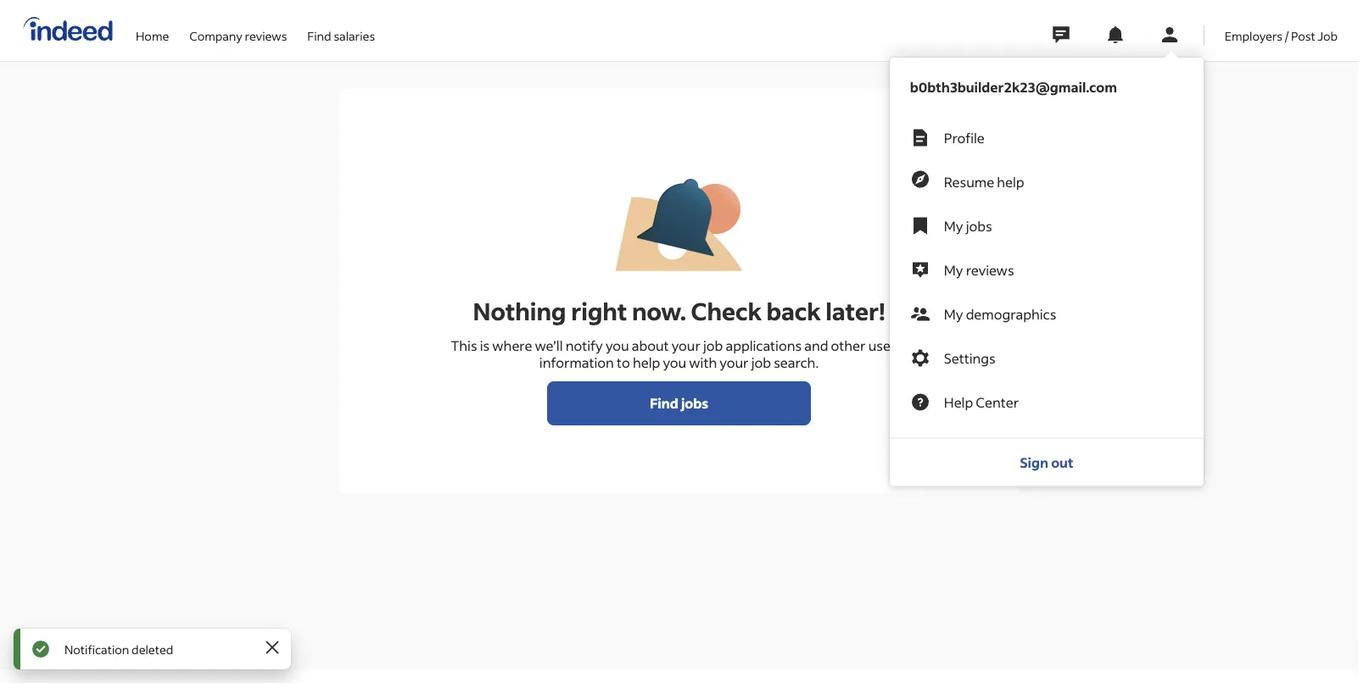 Task type: describe. For each thing, give the bounding box(es) containing it.
home
[[136, 28, 169, 43]]

salaries
[[334, 28, 375, 43]]

deleted
[[132, 642, 173, 657]]

my reviews link
[[890, 248, 1204, 292]]

this is where we'll notify you about your job applications and other useful information to help you with your job search.
[[451, 337, 907, 372]]

applications
[[726, 337, 802, 354]]

b0bth3builder2k23@gmail.com
[[910, 78, 1117, 95]]

center
[[976, 394, 1019, 411]]

reviews for my reviews
[[966, 261, 1014, 279]]

jobs for my jobs
[[966, 217, 992, 235]]

job
[[1318, 28, 1338, 43]]

information
[[539, 354, 614, 372]]

where
[[492, 337, 532, 354]]

notifications unread count 0 image
[[1105, 25, 1126, 45]]

my demographics link
[[890, 292, 1204, 336]]

about
[[632, 337, 669, 354]]

my jobs
[[944, 217, 992, 235]]

now.
[[632, 296, 686, 327]]

check
[[691, 296, 762, 327]]

to
[[617, 354, 630, 372]]

later!
[[826, 296, 885, 327]]

sign out link
[[890, 439, 1204, 487]]

my reviews
[[944, 261, 1014, 279]]

search.
[[774, 354, 819, 372]]

nothing right now. check back later! main content
[[0, 0, 1358, 670]]

1 horizontal spatial you
[[663, 354, 686, 372]]

0 vertical spatial help
[[997, 173, 1024, 190]]

notification deleted
[[64, 642, 173, 657]]

resume help
[[944, 173, 1024, 190]]

my for my jobs
[[944, 217, 963, 235]]

resume help link
[[890, 160, 1204, 204]]

company reviews link
[[189, 0, 287, 58]]

post
[[1291, 28, 1315, 43]]

my for my reviews
[[944, 261, 963, 279]]

find for find jobs
[[650, 395, 678, 412]]

my demographics
[[944, 305, 1056, 323]]

messages unread count 0 image
[[1050, 18, 1072, 52]]

find salaries
[[307, 28, 375, 43]]

employers / post job link
[[1225, 0, 1338, 58]]

find jobs
[[650, 395, 708, 412]]

dismiss image
[[262, 638, 282, 658]]

1 horizontal spatial your
[[720, 354, 749, 372]]

help
[[944, 394, 973, 411]]

settings
[[944, 350, 996, 367]]



Task type: locate. For each thing, give the bounding box(es) containing it.
useful
[[868, 337, 907, 354]]

job left search. at the bottom right
[[751, 354, 771, 372]]

1 horizontal spatial jobs
[[966, 217, 992, 235]]

your down nothing right now. check back later!
[[672, 337, 701, 354]]

your
[[672, 337, 701, 354], [720, 354, 749, 372]]

account image
[[1159, 25, 1180, 45]]

other
[[831, 337, 866, 354]]

you left about
[[606, 337, 629, 354]]

0 horizontal spatial help
[[633, 354, 660, 372]]

right
[[571, 296, 627, 327]]

employers
[[1225, 28, 1283, 43]]

jobs up the my reviews
[[966, 217, 992, 235]]

company reviews
[[189, 28, 287, 43]]

/
[[1285, 28, 1289, 43]]

settings link
[[890, 336, 1204, 380]]

company
[[189, 28, 242, 43]]

my for my demographics
[[944, 305, 963, 323]]

help right to
[[633, 354, 660, 372]]

find inside find jobs link
[[650, 395, 678, 412]]

1 vertical spatial my
[[944, 261, 963, 279]]

0 horizontal spatial job
[[703, 337, 723, 354]]

3 my from the top
[[944, 305, 963, 323]]

0 vertical spatial find
[[307, 28, 331, 43]]

nothing
[[473, 296, 566, 327]]

employers / post job
[[1225, 28, 1338, 43]]

find for find salaries
[[307, 28, 331, 43]]

help right the resume
[[997, 173, 1024, 190]]

my up the settings
[[944, 305, 963, 323]]

is
[[480, 337, 490, 354]]

we'll
[[535, 337, 563, 354]]

my jobs link
[[890, 204, 1204, 248]]

1 vertical spatial help
[[633, 354, 660, 372]]

2 my from the top
[[944, 261, 963, 279]]

reviews
[[245, 28, 287, 43], [966, 261, 1014, 279]]

sign out
[[1020, 454, 1074, 471]]

job down check
[[703, 337, 723, 354]]

notify
[[566, 337, 603, 354]]

sign
[[1020, 454, 1048, 471]]

1 horizontal spatial job
[[751, 354, 771, 372]]

my down my jobs
[[944, 261, 963, 279]]

find salaries link
[[307, 0, 375, 58]]

my down the resume
[[944, 217, 963, 235]]

0 horizontal spatial your
[[672, 337, 701, 354]]

you left 'with' at the right
[[663, 354, 686, 372]]

find left salaries
[[307, 28, 331, 43]]

you
[[606, 337, 629, 354], [663, 354, 686, 372]]

reviews for company reviews
[[245, 28, 287, 43]]

reviews right company
[[245, 28, 287, 43]]

with
[[689, 354, 717, 372]]

0 horizontal spatial you
[[606, 337, 629, 354]]

and
[[804, 337, 828, 354]]

help
[[997, 173, 1024, 190], [633, 354, 660, 372]]

0 vertical spatial reviews
[[245, 28, 287, 43]]

notification
[[64, 642, 129, 657]]

1 horizontal spatial reviews
[[966, 261, 1014, 279]]

0 horizontal spatial find
[[307, 28, 331, 43]]

reviews inside "company reviews" link
[[245, 28, 287, 43]]

your right 'with' at the right
[[720, 354, 749, 372]]

nothing right now. check back later!
[[473, 296, 885, 327]]

1 vertical spatial jobs
[[681, 395, 708, 412]]

profile
[[944, 129, 985, 146]]

0 vertical spatial jobs
[[966, 217, 992, 235]]

jobs for find jobs
[[681, 395, 708, 412]]

this
[[451, 337, 477, 354]]

jobs
[[966, 217, 992, 235], [681, 395, 708, 412]]

back
[[766, 296, 821, 327]]

reviews inside my reviews link
[[966, 261, 1014, 279]]

0 vertical spatial my
[[944, 217, 963, 235]]

1 vertical spatial reviews
[[966, 261, 1014, 279]]

job
[[703, 337, 723, 354], [751, 354, 771, 372]]

0 horizontal spatial reviews
[[245, 28, 287, 43]]

find down this is where we'll notify you about your job applications and other useful information to help you with your job search.
[[650, 395, 678, 412]]

profile link
[[890, 116, 1204, 160]]

1 horizontal spatial find
[[650, 395, 678, 412]]

notification deleted group
[[14, 629, 291, 670]]

help inside this is where we'll notify you about your job applications and other useful information to help you with your job search.
[[633, 354, 660, 372]]

1 horizontal spatial help
[[997, 173, 1024, 190]]

find
[[307, 28, 331, 43], [650, 395, 678, 412]]

reviews up my demographics
[[966, 261, 1014, 279]]

help center
[[944, 394, 1019, 411]]

my
[[944, 217, 963, 235], [944, 261, 963, 279], [944, 305, 963, 323]]

out
[[1051, 454, 1074, 471]]

2 vertical spatial my
[[944, 305, 963, 323]]

1 vertical spatial find
[[650, 395, 678, 412]]

0 horizontal spatial jobs
[[681, 395, 708, 412]]

help center link
[[890, 380, 1204, 425]]

demographics
[[966, 305, 1056, 323]]

find inside the 'find salaries' link
[[307, 28, 331, 43]]

resume
[[944, 173, 994, 190]]

jobs down 'with' at the right
[[681, 395, 708, 412]]

find jobs link
[[547, 382, 811, 426]]

home link
[[136, 0, 169, 58]]

1 my from the top
[[944, 217, 963, 235]]



Task type: vqa. For each thing, say whether or not it's contained in the screenshot.
you
yes



